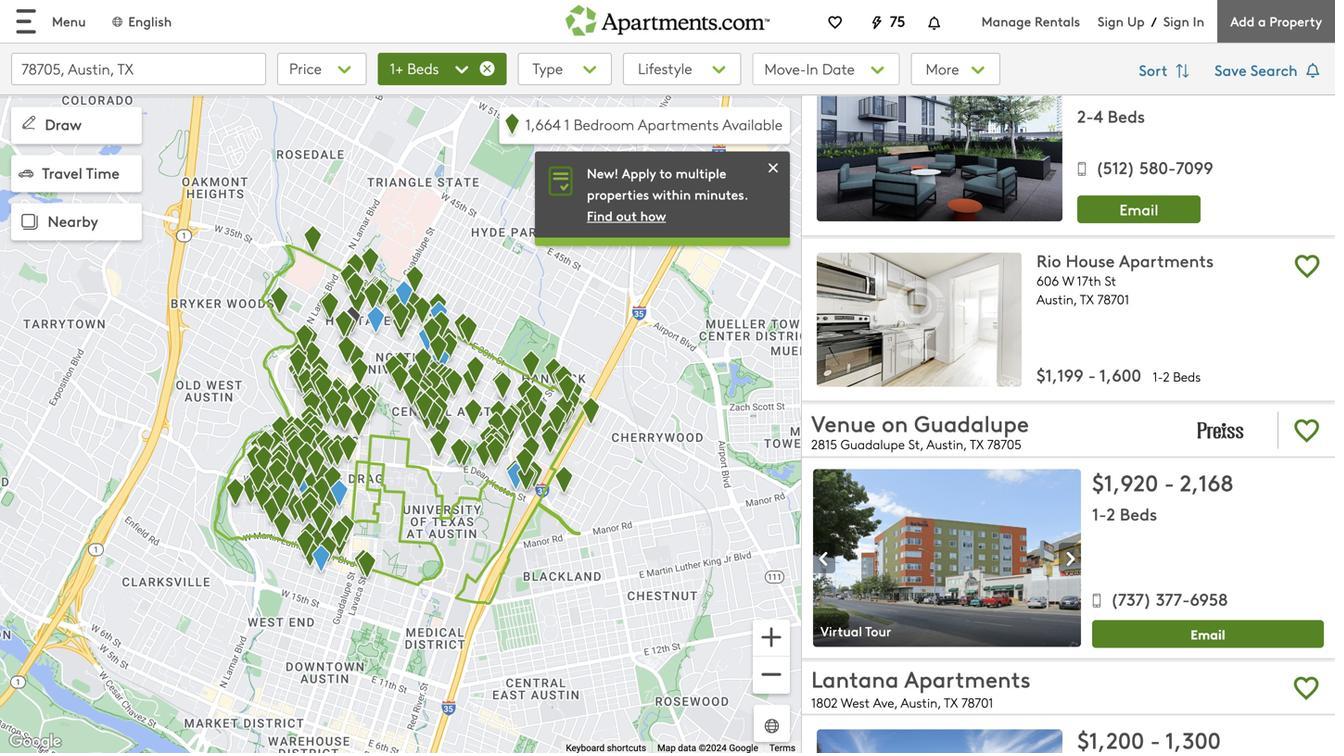 Task type: locate. For each thing, give the bounding box(es) containing it.
0 horizontal spatial in
[[806, 58, 818, 79]]

2 horizontal spatial tx
[[1080, 290, 1094, 308]]

(737)
[[1111, 588, 1151, 611]]

add a property
[[1230, 12, 1322, 30]]

tx down 17th
[[1080, 290, 1094, 308]]

out
[[616, 207, 637, 225]]

1802
[[811, 694, 838, 712]]

1 vertical spatial in
[[806, 58, 818, 79]]

1 horizontal spatial 78701
[[1097, 290, 1129, 308]]

$1,199
[[1037, 363, 1084, 387]]

1 horizontal spatial email
[[1191, 625, 1225, 644]]

email for bottommost email button
[[1191, 625, 1225, 644]]

78701 down the st
[[1097, 290, 1129, 308]]

0 vertical spatial apartments
[[638, 114, 719, 134]]

a
[[1258, 12, 1266, 30]]

0 vertical spatial email
[[1120, 199, 1158, 220]]

sign right / on the top right of page
[[1163, 12, 1189, 30]]

type button
[[518, 53, 612, 85]]

apartments up building photo - lantana apartments at the bottom of the page
[[904, 664, 1031, 694]]

save
[[1214, 59, 1247, 80]]

Location or Point of Interest text field
[[11, 53, 266, 85]]

1 horizontal spatial 1-
[[1153, 368, 1163, 386]]

margin image inside 'nearby' link
[[17, 209, 43, 236]]

1 vertical spatial email
[[1191, 625, 1225, 644]]

0 horizontal spatial 1-
[[1092, 502, 1107, 526]]

virtual
[[820, 623, 862, 641]]

1 horizontal spatial sign
[[1163, 12, 1189, 30]]

0 horizontal spatial apartments
[[638, 114, 719, 134]]

(512) 580-7099
[[1096, 156, 1213, 179]]

0 vertical spatial tx
[[1080, 290, 1094, 308]]

house
[[1066, 249, 1115, 272]]

margin image left travel
[[19, 166, 33, 181]]

beds right 1+
[[407, 58, 439, 78]]

(512)
[[1096, 156, 1135, 179]]

0 horizontal spatial 2
[[1107, 502, 1115, 526]]

new!
[[587, 164, 619, 182]]

0 horizontal spatial tx
[[944, 694, 958, 712]]

menu button
[[0, 0, 101, 43]]

price button
[[277, 53, 367, 85]]

- left the 2,168
[[1164, 467, 1174, 498]]

0 vertical spatial -
[[1088, 363, 1096, 387]]

beds
[[407, 58, 439, 78], [1108, 104, 1145, 127], [1173, 368, 1201, 386], [1120, 502, 1157, 526]]

apartments up to
[[638, 114, 719, 134]]

austin, inside rio house apartments 606 w 17th st austin, tx 78701
[[1037, 290, 1077, 308]]

austin,
[[1037, 290, 1077, 308], [926, 436, 967, 453], [901, 694, 941, 712]]

1,664
[[525, 114, 561, 134]]

0 vertical spatial in
[[1193, 12, 1204, 30]]

virtual tour
[[820, 623, 891, 641]]

email button
[[1077, 195, 1201, 223], [1092, 621, 1324, 648]]

english
[[128, 12, 172, 30]]

0 horizontal spatial sign
[[1098, 12, 1124, 30]]

1 horizontal spatial apartments
[[904, 664, 1031, 694]]

in inside manage rentals sign up / sign in
[[1193, 12, 1204, 30]]

apply
[[622, 164, 656, 182]]

1-
[[1153, 368, 1163, 386], [1092, 502, 1107, 526]]

move-in date
[[764, 58, 855, 79]]

1 vertical spatial austin,
[[926, 436, 967, 453]]

manage
[[981, 12, 1031, 30]]

$1,199 - 1,600
[[1037, 363, 1141, 387]]

email down (512) 580-7099 at the top of page
[[1120, 199, 1158, 220]]

1 vertical spatial -
[[1164, 467, 1174, 498]]

1 vertical spatial 78701
[[961, 694, 993, 712]]

more button
[[911, 53, 1000, 85]]

0 vertical spatial austin,
[[1037, 290, 1077, 308]]

sort
[[1139, 59, 1171, 80]]

2 sign from the left
[[1163, 12, 1189, 30]]

rentals
[[1035, 12, 1080, 30]]

0 horizontal spatial 78701
[[961, 694, 993, 712]]

1 horizontal spatial -
[[1164, 467, 1174, 498]]

- inside $1,920 - 2,168 1-2 beds
[[1164, 467, 1174, 498]]

in
[[1193, 12, 1204, 30], [806, 58, 818, 79]]

move-
[[764, 58, 806, 79]]

1 horizontal spatial tx
[[970, 436, 984, 453]]

in left date
[[806, 58, 818, 79]]

travel time button
[[11, 155, 142, 192]]

austin, down "606"
[[1037, 290, 1077, 308]]

sign left up
[[1098, 12, 1124, 30]]

1- down $1,920
[[1092, 502, 1107, 526]]

78701 up building photo - lantana apartments at the bottom of the page
[[961, 694, 993, 712]]

margin image left draw
[[19, 113, 39, 133]]

tx left the 78705 on the bottom of page
[[970, 436, 984, 453]]

margin image inside travel time button
[[19, 166, 33, 181]]

1- right the 1,600
[[1153, 368, 1163, 386]]

satellite view image
[[761, 716, 782, 738]]

margin image left nearby
[[17, 209, 43, 236]]

email
[[1120, 199, 1158, 220], [1191, 625, 1225, 644]]

1 horizontal spatial in
[[1193, 12, 1204, 30]]

2-4 beds
[[1077, 104, 1145, 127]]

english link
[[110, 12, 172, 30]]

building photo - lantana apartments image
[[817, 730, 1062, 754]]

find
[[587, 207, 613, 225]]

nearby link
[[11, 204, 142, 241]]

2 vertical spatial austin,
[[901, 694, 941, 712]]

email down 6958
[[1191, 625, 1225, 644]]

1 vertical spatial apartments
[[1119, 249, 1214, 272]]

75
[[890, 10, 905, 31]]

78701 inside lantana apartments 1802 west ave, austin, tx 78701
[[961, 694, 993, 712]]

venue
[[811, 408, 876, 439]]

sign
[[1098, 12, 1124, 30], [1163, 12, 1189, 30]]

type
[[533, 58, 563, 78]]

0 vertical spatial 2
[[1163, 368, 1170, 386]]

apartments right the st
[[1119, 249, 1214, 272]]

sign up link
[[1098, 12, 1145, 30]]

venue on guadalupe 2815 guadalupe st, austin, tx 78705
[[811, 408, 1029, 453]]

tx
[[1080, 290, 1094, 308], [970, 436, 984, 453], [944, 694, 958, 712]]

margin image inside the "draw" button
[[19, 113, 39, 133]]

to
[[659, 164, 672, 182]]

2815
[[811, 436, 837, 453]]

0 horizontal spatial -
[[1088, 363, 1096, 387]]

- left the 1,600
[[1088, 363, 1096, 387]]

0 horizontal spatial email
[[1120, 199, 1158, 220]]

606
[[1037, 272, 1059, 290]]

2 right the 1,600
[[1163, 368, 1170, 386]]

placard image image
[[813, 544, 835, 575], [1059, 544, 1081, 575]]

tx up building photo - lantana apartments at the bottom of the page
[[944, 694, 958, 712]]

1 horizontal spatial placard image image
[[1059, 544, 1081, 575]]

lifestyle button
[[623, 53, 741, 85]]

guadalupe right on
[[914, 408, 1029, 439]]

austin, right st,
[[926, 436, 967, 453]]

1 vertical spatial margin image
[[19, 166, 33, 181]]

1 vertical spatial 1-
[[1092, 502, 1107, 526]]

17th
[[1077, 272, 1101, 290]]

move-in date button
[[752, 53, 900, 85]]

0 horizontal spatial placard image image
[[813, 544, 835, 575]]

apartments.com logo image
[[566, 0, 769, 36]]

add
[[1230, 12, 1255, 30]]

7099
[[1176, 156, 1213, 179]]

beds down $1,920
[[1120, 502, 1157, 526]]

new! apply to multiple properties within minutes. find out how
[[587, 164, 748, 225]]

1- inside $1,920 - 2,168 1-2 beds
[[1092, 502, 1107, 526]]

1,600
[[1099, 363, 1141, 387]]

properties
[[587, 185, 649, 203]]

0 vertical spatial margin image
[[19, 113, 39, 133]]

1 vertical spatial 2
[[1107, 502, 1115, 526]]

travel time
[[42, 162, 120, 183]]

guadalupe left st,
[[841, 436, 905, 453]]

rio
[[1037, 249, 1061, 272]]

-
[[1088, 363, 1096, 387], [1164, 467, 1174, 498]]

1 vertical spatial email button
[[1092, 621, 1324, 648]]

in left add
[[1193, 12, 1204, 30]]

property
[[1269, 12, 1322, 30]]

email button down 6958
[[1092, 621, 1324, 648]]

austin, right ave,
[[901, 694, 941, 712]]

2 down $1,920
[[1107, 502, 1115, 526]]

1 vertical spatial tx
[[970, 436, 984, 453]]

2 vertical spatial apartments
[[904, 664, 1031, 694]]

2 vertical spatial margin image
[[17, 209, 43, 236]]

more
[[926, 58, 963, 79]]

0 vertical spatial 78701
[[1097, 290, 1129, 308]]

2 vertical spatial tx
[[944, 694, 958, 712]]

apartments
[[638, 114, 719, 134], [1119, 249, 1214, 272], [904, 664, 1031, 694]]

margin image
[[19, 113, 39, 133], [19, 166, 33, 181], [17, 209, 43, 236]]

email button down (512) 580-7099 at the top of page
[[1077, 195, 1201, 223]]

2 horizontal spatial apartments
[[1119, 249, 1214, 272]]



Task type: describe. For each thing, give the bounding box(es) containing it.
time
[[86, 162, 120, 183]]

find out how link
[[587, 207, 666, 225]]

1 horizontal spatial 2
[[1163, 368, 1170, 386]]

email for top email button
[[1120, 199, 1158, 220]]

1-2 beds
[[1153, 368, 1201, 386]]

newly renovated kitchen - rio house apartments image
[[817, 253, 1022, 387]]

580-
[[1139, 156, 1176, 179]]

0 vertical spatial email button
[[1077, 195, 1201, 223]]

map region
[[0, 0, 908, 754]]

beds right 4
[[1108, 104, 1145, 127]]

4
[[1094, 104, 1103, 127]]

training image
[[764, 158, 782, 177]]

ave,
[[873, 694, 897, 712]]

1 sign from the left
[[1098, 12, 1124, 30]]

(737) 377-6958 link
[[1092, 588, 1228, 616]]

save search button
[[1214, 53, 1324, 90]]

how
[[640, 207, 666, 225]]

- for 1,600
[[1088, 363, 1096, 387]]

minutes.
[[694, 185, 748, 203]]

multiple
[[676, 164, 726, 182]]

st
[[1105, 272, 1116, 290]]

search
[[1250, 59, 1298, 80]]

lantana apartments 1802 west ave, austin, tx 78701
[[811, 664, 1031, 712]]

available
[[722, 114, 782, 134]]

1+ beds
[[390, 58, 439, 78]]

$1,920 - 2,168 1-2 beds
[[1092, 467, 1233, 526]]

(737) 377-6958
[[1111, 588, 1228, 611]]

lantana
[[811, 664, 899, 694]]

travel
[[42, 162, 82, 183]]

tx inside 'venue on guadalupe 2815 guadalupe st, austin, tx 78705'
[[970, 436, 984, 453]]

0 horizontal spatial guadalupe
[[841, 436, 905, 453]]

78701 inside rio house apartments 606 w 17th st austin, tx 78701
[[1097, 290, 1129, 308]]

2 placard image image from the left
[[1059, 544, 1081, 575]]

draw button
[[11, 107, 142, 144]]

2-
[[1077, 104, 1094, 127]]

rio house apartments 606 w 17th st austin, tx 78701
[[1037, 249, 1214, 308]]

1 placard image image from the left
[[813, 544, 835, 575]]

- for 2,168
[[1164, 467, 1174, 498]]

sort button
[[1129, 53, 1203, 90]]

1,664 1 bedroom apartments available
[[525, 114, 782, 134]]

/
[[1151, 12, 1157, 30]]

tx inside rio house apartments 606 w 17th st austin, tx 78701
[[1080, 290, 1094, 308]]

beds inside $1,920 - 2,168 1-2 beds
[[1120, 502, 1157, 526]]

austin, inside lantana apartments 1802 west ave, austin, tx 78701
[[901, 694, 941, 712]]

margin image for nearby
[[17, 209, 43, 236]]

add a property link
[[1217, 0, 1335, 43]]

apartments inside lantana apartments 1802 west ave, austin, tx 78701
[[904, 664, 1031, 694]]

377-
[[1156, 588, 1190, 611]]

date
[[822, 58, 855, 79]]

(512) 580-7099 link
[[1077, 142, 1324, 181]]

bedroom
[[574, 114, 634, 134]]

$1,920
[[1092, 467, 1158, 498]]

up
[[1127, 12, 1145, 30]]

beds inside button
[[407, 58, 439, 78]]

the preiss company image
[[1177, 408, 1266, 453]]

lifestyle
[[638, 58, 692, 78]]

save search
[[1214, 59, 1302, 80]]

1+
[[390, 58, 403, 78]]

1 horizontal spatial guadalupe
[[914, 408, 1029, 439]]

within
[[652, 185, 691, 203]]

tx inside lantana apartments 1802 west ave, austin, tx 78701
[[944, 694, 958, 712]]

w
[[1062, 272, 1074, 290]]

78705
[[987, 436, 1021, 453]]

nearby
[[48, 211, 98, 231]]

2 inside $1,920 - 2,168 1-2 beds
[[1107, 502, 1115, 526]]

2,168
[[1180, 467, 1233, 498]]

margin image for travel time
[[19, 166, 33, 181]]

manage rentals sign up / sign in
[[981, 12, 1204, 30]]

building photo - union on san antonio image
[[817, 59, 1062, 221]]

west
[[841, 694, 870, 712]]

0 vertical spatial 1-
[[1153, 368, 1163, 386]]

google image
[[5, 731, 66, 754]]

menu
[[52, 12, 86, 30]]

2-4 beds link
[[1077, 55, 1324, 127]]

sign in link
[[1163, 12, 1204, 30]]

manage rentals link
[[981, 12, 1098, 30]]

draw
[[45, 114, 82, 135]]

beds up the preiss company 'image'
[[1173, 368, 1201, 386]]

apartments inside rio house apartments 606 w 17th st austin, tx 78701
[[1119, 249, 1214, 272]]

price
[[289, 58, 322, 78]]

margin image for draw
[[19, 113, 39, 133]]

1
[[564, 114, 570, 134]]

tour
[[865, 623, 891, 641]]

st,
[[908, 436, 923, 453]]

in inside button
[[806, 58, 818, 79]]

building photo - venue on guadalupe image
[[813, 470, 1081, 648]]

virtual tour link
[[813, 623, 902, 641]]

on
[[882, 408, 908, 439]]

austin, inside 'venue on guadalupe 2815 guadalupe st, austin, tx 78705'
[[926, 436, 967, 453]]

6958
[[1190, 588, 1228, 611]]



Task type: vqa. For each thing, say whether or not it's contained in the screenshot.
1st margin image from the bottom
yes



